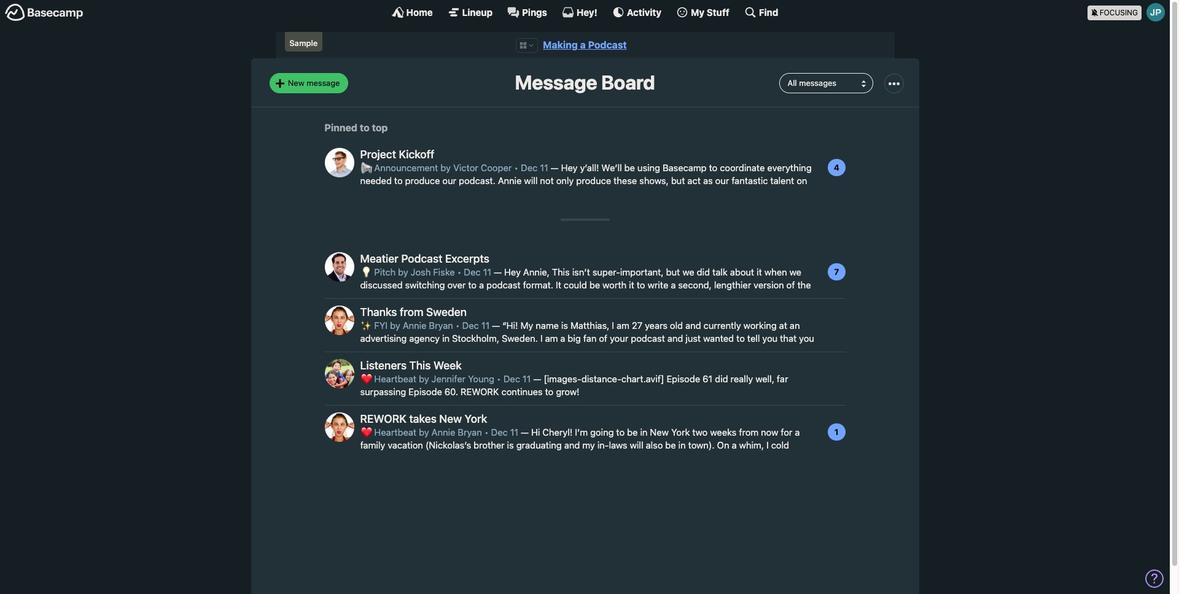 Task type: vqa. For each thing, say whether or not it's contained in the screenshot.
the left Grado
yes



Task type: locate. For each thing, give the bounding box(es) containing it.
1 link
[[828, 424, 845, 441]]

activity link
[[612, 6, 661, 18]]

will left the not
[[524, 175, 538, 186]]

the inside —           hey y'all!                 we'll be using basecamp to coordinate everything needed to produce our podcast.                 annie will not only produce these shows, but act as our fantastic talent on the mic.                cheryl will co-produce and take over editing duties.                we'll ...
[[360, 188, 374, 199]]

— inside —           "hi!                 my name is matthias, i am 27 years old and currently working at an advertising agency in stockholm, sweden.               i am a big fan of your podcast and just wanted to tell you that you are doing a great               job. your podcast is pure gold!                 take c...
[[492, 320, 500, 331]]

it
[[556, 279, 561, 291]]

did inside —           [images-distance-chart.avif]                episode 61 did really well, far surpassing episode 60. rework continues to grow!
[[715, 373, 728, 384]]

• right young
[[497, 373, 501, 384]]

of down "when"
[[787, 279, 795, 291]]

2 horizontal spatial my
[[691, 6, 705, 18]]

the inside —           hey annie,                 this isn't super-important, but we did talk about it when we discussed switching over to a podcast format. it               could be worth it to write a second, lengthier version of the excerpt attribute for every story.                 my suggestion, take it or leave i...
[[797, 279, 811, 291]]

take
[[512, 188, 530, 199], [565, 292, 583, 303]]

2 we from the left
[[790, 267, 801, 278]]

1 vertical spatial over
[[447, 279, 466, 291]]

am up your
[[617, 320, 629, 331]]

did inside —           hey annie,                 this isn't super-important, but we did talk about it when we discussed switching over to a podcast format. it               could be worth it to write a second, lengthier version of the excerpt attribute for every story.                 my suggestion, take it or leave i...
[[697, 267, 710, 278]]

1 horizontal spatial over
[[532, 188, 551, 199]]

grado down (nickolas's
[[437, 453, 463, 464]]

to left top
[[360, 122, 370, 133]]

new message
[[288, 78, 340, 88]]

pinned
[[325, 122, 358, 133]]

1 our from the left
[[442, 175, 456, 186]]

york left two
[[671, 427, 690, 438]]

1 vertical spatial the
[[797, 279, 811, 291]]

and up owned
[[564, 440, 580, 451]]

it left or
[[585, 292, 590, 303]]

to inside the —           hi cheryl! i'm going to be in new york two weeks from now for a family vacation (nickolas's brother is               graduating and my in-laws will also be in town). on a whim, i cold emailed jonathan grado at               grado labs, a family-owned company in brooklyn that manufactures         ...
[[616, 427, 625, 438]]

our right as
[[715, 175, 729, 186]]

are
[[360, 346, 373, 357]]

0 vertical spatial but
[[671, 175, 685, 186]]

0 horizontal spatial annie
[[403, 320, 427, 331]]

❤️ up surpassing at the bottom left
[[360, 373, 372, 384]]

2 vertical spatial will
[[630, 440, 643, 451]]

did up second,
[[697, 267, 710, 278]]

2 horizontal spatial produce
[[576, 175, 611, 186]]

take left editing
[[512, 188, 530, 199]]

0 vertical spatial rework
[[461, 386, 499, 397]]

• up brother
[[484, 427, 489, 438]]

from up whim,
[[739, 427, 759, 438]]

take down could
[[565, 292, 583, 303]]

talk
[[712, 267, 728, 278]]

1 horizontal spatial did
[[715, 373, 728, 384]]

• for listeners this week
[[497, 373, 501, 384]]

my inside —           hey annie,                 this isn't super-important, but we did talk about it when we discussed switching over to a podcast format. it               could be worth it to write a second, lengthier version of the excerpt attribute for every story.                 my suggestion, take it or leave i...
[[498, 292, 511, 303]]

2 vertical spatial is
[[507, 440, 514, 451]]

for
[[433, 292, 444, 303], [781, 427, 792, 438]]

our
[[442, 175, 456, 186], [715, 175, 729, 186]]

podcast up josh
[[401, 252, 442, 265]]

act
[[687, 175, 701, 186]]

my stuff
[[691, 6, 730, 18]]

to inside —           "hi!                 my name is matthias, i am 27 years old and currently working at an advertising agency in stockholm, sweden.               i am a big fan of your podcast and just wanted to tell you that you are doing a great               job. your podcast is pure gold!                 take c...
[[736, 333, 745, 344]]

i up your
[[612, 320, 614, 331]]

listeners
[[360, 359, 407, 372]]

currently
[[704, 320, 741, 331]]

—           hey y'all!                 we'll be using basecamp to coordinate everything needed to produce our podcast.                 annie will not only produce these shows, but act as our fantastic talent on the mic.                cheryl will co-produce and take over editing duties.                we'll ...
[[360, 162, 812, 199]]

making
[[543, 39, 578, 50]]

a up story.
[[479, 279, 484, 291]]

and down old
[[667, 333, 683, 344]]

will inside the —           hi cheryl! i'm going to be in new york two weeks from now for a family vacation (nickolas's brother is               graduating and my in-laws will also be in town). on a whim, i cold emailed jonathan grado at               grado labs, a family-owned company in brooklyn that manufactures         ...
[[630, 440, 643, 451]]

wanted
[[703, 333, 734, 344]]

(nickolas's
[[426, 440, 471, 451]]

in up job.
[[442, 333, 450, 344]]

not
[[540, 175, 554, 186]]

0 vertical spatial take
[[512, 188, 530, 199]]

fyi
[[374, 320, 388, 331]]

0 vertical spatial the
[[360, 188, 374, 199]]

continues
[[502, 386, 543, 397]]

1 vertical spatial york
[[671, 427, 690, 438]]

heartbeat
[[374, 373, 416, 384], [374, 427, 416, 438]]

0 horizontal spatial i
[[540, 333, 543, 344]]

it up i...
[[629, 279, 634, 291]]

grado down brother
[[476, 453, 502, 464]]

2 heartbeat from the top
[[374, 427, 416, 438]]

0 vertical spatial annie
[[498, 175, 522, 186]]

dec for thanks from sweden
[[462, 320, 479, 331]]

1 horizontal spatial ...
[[766, 453, 774, 464]]

— for excerpts
[[494, 267, 502, 278]]

annie up (nickolas's
[[432, 427, 455, 438]]

and inside —           hey y'all!                 we'll be using basecamp to coordinate everything needed to produce our podcast.                 annie will not only produce these shows, but act as our fantastic talent on the mic.                cheryl will co-produce and take over editing duties.                we'll ...
[[494, 188, 509, 199]]

take inside —           hey y'all!                 we'll be using basecamp to coordinate everything needed to produce our podcast.                 annie will not only produce these shows, but act as our fantastic talent on the mic.                cheryl will co-produce and take over editing duties.                we'll ...
[[512, 188, 530, 199]]

project
[[360, 148, 396, 161]]

0 vertical spatial did
[[697, 267, 710, 278]]

... down cold at bottom
[[766, 453, 774, 464]]

your
[[610, 333, 628, 344]]

and down 'cooper'
[[494, 188, 509, 199]]

dec 11 element for project kickoff
[[521, 162, 548, 173]]

1 horizontal spatial of
[[787, 279, 795, 291]]

for inside the —           hi cheryl! i'm going to be in new york two weeks from now for a family vacation (nickolas's brother is               graduating and my in-laws will also be in town). on a whim, i cold emailed jonathan grado at               grado labs, a family-owned company in brooklyn that manufactures         ...
[[781, 427, 792, 438]]

2 you from the left
[[799, 333, 814, 344]]

family
[[360, 440, 385, 451]]

1 vertical spatial am
[[545, 333, 558, 344]]

— left hi
[[521, 427, 529, 438]]

1 ❤️ from the top
[[360, 373, 372, 384]]

working
[[744, 320, 777, 331]]

bryan down "sweden"
[[429, 320, 453, 331]]

💡 pitch by              josh fiske • dec 11
[[360, 267, 491, 278]]

— left ""hi!"
[[492, 320, 500, 331]]

dec 11 element down excerpts
[[464, 267, 491, 278]]

we right "when"
[[790, 267, 801, 278]]

that
[[780, 333, 797, 344], [686, 453, 703, 464]]

at left the an
[[779, 320, 787, 331]]

0 horizontal spatial over
[[447, 279, 466, 291]]

1 horizontal spatial bryan
[[458, 427, 482, 438]]

message board
[[515, 71, 655, 94]]

dec 11 element for thanks from sweden
[[462, 320, 490, 331]]

i down name
[[540, 333, 543, 344]]

1 vertical spatial did
[[715, 373, 728, 384]]

new up also
[[650, 427, 669, 438]]

we up second,
[[682, 267, 694, 278]]

york inside the —           hi cheryl! i'm going to be in new york two weeks from now for a family vacation (nickolas's brother is               graduating and my in-laws will also be in town). on a whim, i cold emailed jonathan grado at               grado labs, a family-owned company in brooklyn that manufactures         ...
[[671, 427, 690, 438]]

a left "big"
[[560, 333, 565, 344]]

the down 'needed'
[[360, 188, 374, 199]]

podcast inside breadcrumb element
[[588, 39, 627, 50]]

1 horizontal spatial rework
[[461, 386, 499, 397]]

7 link
[[828, 263, 845, 281]]

my
[[691, 6, 705, 18], [498, 292, 511, 303], [520, 320, 533, 331]]

be up 'brooklyn'
[[665, 440, 676, 451]]

at inside the —           hi cheryl! i'm going to be in new york two weeks from now for a family vacation (nickolas's brother is               graduating and my in-laws will also be in town). on a whim, i cold emailed jonathan grado at               grado labs, a family-owned company in brooklyn that manufactures         ...
[[465, 453, 473, 464]]

a down graduating on the bottom of the page
[[529, 453, 534, 464]]

2 horizontal spatial will
[[630, 440, 643, 451]]

✨
[[360, 320, 372, 331]]

2 horizontal spatial new
[[650, 427, 669, 438]]

my left stuff
[[691, 6, 705, 18]]

to up laws
[[616, 427, 625, 438]]

agency
[[409, 333, 440, 344]]

or
[[593, 292, 601, 303]]

1 you from the left
[[762, 333, 778, 344]]

excerpts
[[445, 252, 489, 265]]

my inside my stuff popup button
[[691, 6, 705, 18]]

1 horizontal spatial new
[[439, 413, 462, 426]]

0 horizontal spatial bryan
[[429, 320, 453, 331]]

needed
[[360, 175, 392, 186]]

• down "sweden"
[[456, 320, 460, 331]]

1 horizontal spatial produce
[[456, 188, 491, 199]]

a right on
[[732, 440, 737, 451]]

am up gold!
[[545, 333, 558, 344]]

dec 11 element
[[521, 162, 548, 173], [464, 267, 491, 278], [462, 320, 490, 331], [503, 373, 531, 384], [491, 427, 518, 438]]

pure
[[519, 346, 538, 357]]

1 horizontal spatial grado
[[476, 453, 502, 464]]

1 horizontal spatial that
[[780, 333, 797, 344]]

1 vertical spatial ❤️
[[360, 427, 372, 438]]

cheryl
[[396, 188, 424, 199]]

be up laws
[[627, 427, 638, 438]]

produce down y'all!
[[576, 175, 611, 186]]

but
[[671, 175, 685, 186], [666, 267, 680, 278]]

0 vertical spatial this
[[552, 267, 570, 278]]

📢 announcement by              victor cooper • dec 11
[[360, 162, 548, 173]]

11
[[540, 162, 548, 173], [483, 267, 491, 278], [481, 320, 490, 331], [523, 373, 531, 384], [510, 427, 518, 438]]

fiske
[[433, 267, 455, 278]]

1 vertical spatial will
[[426, 188, 440, 199]]

0 horizontal spatial my
[[498, 292, 511, 303]]

1 horizontal spatial annie
[[432, 427, 455, 438]]

far
[[777, 373, 788, 384]]

1 vertical spatial from
[[739, 427, 759, 438]]

co-
[[442, 188, 456, 199]]

of inside —           hey annie,                 this isn't super-important, but we did talk about it when we discussed switching over to a podcast format. it               could be worth it to write a second, lengthier version of the excerpt attribute for every story.                 my suggestion, take it or leave i...
[[787, 279, 795, 291]]

0 horizontal spatial of
[[599, 333, 607, 344]]

dec 11 element up brother
[[491, 427, 518, 438]]

take inside —           hey annie,                 this isn't super-important, but we did talk about it when we discussed switching over to a podcast format. it               could be worth it to write a second, lengthier version of the excerpt attribute for every story.                 my suggestion, take it or leave i...
[[565, 292, 583, 303]]

0 horizontal spatial ...
[[638, 188, 646, 199]]

at
[[779, 320, 787, 331], [465, 453, 473, 464]]

2 vertical spatial it
[[585, 292, 590, 303]]

1 horizontal spatial you
[[799, 333, 814, 344]]

2 ❤️ from the top
[[360, 427, 372, 438]]

episode down ❤️ heartbeat by              jennifer young • dec 11
[[409, 386, 442, 397]]

1 vertical spatial rework
[[360, 413, 407, 426]]

lineup link
[[448, 6, 493, 18]]

annie for new
[[432, 427, 455, 438]]

1 horizontal spatial our
[[715, 175, 729, 186]]

0 vertical spatial that
[[780, 333, 797, 344]]

will left also
[[630, 440, 643, 451]]

• for rework takes new york
[[484, 427, 489, 438]]

hi
[[531, 427, 540, 438]]

dec right 'cooper'
[[521, 162, 538, 173]]

2 vertical spatial i
[[766, 440, 769, 451]]

• right 'cooper'
[[514, 162, 518, 173]]

0 vertical spatial bryan
[[429, 320, 453, 331]]

1 vertical spatial but
[[666, 267, 680, 278]]

11 for listeners this week
[[523, 373, 531, 384]]

for up cold at bottom
[[781, 427, 792, 438]]

episode left 61
[[667, 373, 700, 384]]

• for thanks from sweden
[[456, 320, 460, 331]]

by right fyi
[[390, 320, 400, 331]]

really
[[731, 373, 753, 384]]

0 horizontal spatial did
[[697, 267, 710, 278]]

my up sweden.
[[520, 320, 533, 331]]

0 vertical spatial from
[[400, 306, 424, 319]]

0 vertical spatial ...
[[638, 188, 646, 199]]

podcast up story.
[[486, 279, 521, 291]]

and inside the —           hi cheryl! i'm going to be in new york two weeks from now for a family vacation (nickolas's brother is               graduating and my in-laws will also be in town). on a whim, i cold emailed jonathan grado at               grado labs, a family-owned company in brooklyn that manufactures         ...
[[564, 440, 580, 451]]

1 grado from the left
[[437, 453, 463, 464]]

am
[[617, 320, 629, 331], [545, 333, 558, 344]]

... inside the —           hi cheryl! i'm going to be in new york two weeks from now for a family vacation (nickolas's brother is               graduating and my in-laws will also be in town). on a whim, i cold emailed jonathan grado at               grado labs, a family-owned company in brooklyn that manufactures         ...
[[766, 453, 774, 464]]

you down working
[[762, 333, 778, 344]]

by for this
[[419, 373, 429, 384]]

0 horizontal spatial this
[[409, 359, 431, 372]]

by left josh
[[398, 267, 408, 278]]

pinned to top
[[325, 122, 388, 133]]

0 vertical spatial podcast
[[486, 279, 521, 291]]

0 vertical spatial for
[[433, 292, 444, 303]]

that down the an
[[780, 333, 797, 344]]

heartbeat for rework
[[374, 427, 416, 438]]

of right fan
[[599, 333, 607, 344]]

hey inside —           hey y'all!                 we'll be using basecamp to coordinate everything needed to produce our podcast.                 annie will not only produce these shows, but act as our fantastic talent on the mic.                cheryl will co-produce and take over editing duties.                we'll ...
[[561, 162, 578, 173]]

young
[[468, 373, 494, 384]]

is down sweden.
[[510, 346, 517, 357]]

— inside —           hey annie,                 this isn't super-important, but we did talk about it when we discussed switching over to a podcast format. it               could be worth it to write a second, lengthier version of the excerpt attribute for every story.                 my suggestion, take it or leave i...
[[494, 267, 502, 278]]

podcast down 'years'
[[631, 333, 665, 344]]

1 vertical spatial podcast
[[401, 252, 442, 265]]

kickoff
[[399, 148, 434, 161]]

cooper
[[481, 162, 512, 173]]

in up also
[[640, 427, 648, 438]]

61
[[703, 373, 713, 384]]

❤️
[[360, 373, 372, 384], [360, 427, 372, 438]]

bryan up brother
[[458, 427, 482, 438]]

doing
[[376, 346, 400, 357]]

0 horizontal spatial take
[[512, 188, 530, 199]]

hey inside —           hey annie,                 this isn't super-important, but we did talk about it when we discussed switching over to a podcast format. it               could be worth it to write a second, lengthier version of the excerpt attribute for every story.                 my suggestion, take it or leave i...
[[504, 267, 521, 278]]

1 horizontal spatial hey
[[561, 162, 578, 173]]

1 vertical spatial i
[[540, 333, 543, 344]]

0 horizontal spatial for
[[433, 292, 444, 303]]

new up the ❤️ heartbeat by              annie bryan • dec 11
[[439, 413, 462, 426]]

2 vertical spatial my
[[520, 320, 533, 331]]

is up "big"
[[561, 320, 568, 331]]

0 horizontal spatial that
[[686, 453, 703, 464]]

using
[[637, 162, 660, 173]]

did right 61
[[715, 373, 728, 384]]

josh fiske image
[[325, 252, 354, 282]]

1 vertical spatial ...
[[766, 453, 774, 464]]

1 vertical spatial heartbeat
[[374, 427, 416, 438]]

dec 11 element up 'continues'
[[503, 373, 531, 384]]

0 horizontal spatial new
[[288, 78, 304, 88]]

the left 7 link in the right top of the page
[[797, 279, 811, 291]]

produce up cheryl
[[405, 175, 440, 186]]

— up 'continues'
[[533, 373, 541, 384]]

by for kickoff
[[441, 162, 451, 173]]

0 vertical spatial i
[[612, 320, 614, 331]]

• for meatier podcast excerpts
[[457, 267, 462, 278]]

— for sweden
[[492, 320, 500, 331]]

dec up brother
[[491, 427, 508, 438]]

1 horizontal spatial am
[[617, 320, 629, 331]]

0 horizontal spatial grado
[[437, 453, 463, 464]]

0 horizontal spatial hey
[[504, 267, 521, 278]]

0 horizontal spatial our
[[442, 175, 456, 186]]

2 horizontal spatial annie
[[498, 175, 522, 186]]

focusing
[[1100, 8, 1138, 17]]

dec for listeners this week
[[503, 373, 520, 384]]

— inside —           [images-distance-chart.avif]                episode 61 did really well, far surpassing episode 60. rework continues to grow!
[[533, 373, 541, 384]]

0 vertical spatial at
[[779, 320, 787, 331]]

1 vertical spatial it
[[629, 279, 634, 291]]

hey for meatier podcast excerpts
[[504, 267, 521, 278]]

0 horizontal spatial episode
[[409, 386, 442, 397]]

we'll down these
[[615, 188, 636, 199]]

0 horizontal spatial the
[[360, 188, 374, 199]]

be up these
[[624, 162, 635, 173]]

— inside the —           hi cheryl! i'm going to be in new york two weeks from now for a family vacation (nickolas's brother is               graduating and my in-laws will also be in town). on a whim, i cold emailed jonathan grado at               grado labs, a family-owned company in brooklyn that manufactures         ...
[[521, 427, 529, 438]]

stuff
[[707, 6, 730, 18]]

dec 11 element up stockholm,
[[462, 320, 490, 331]]

1 vertical spatial of
[[599, 333, 607, 344]]

1 horizontal spatial we
[[790, 267, 801, 278]]

dec for meatier podcast excerpts
[[464, 267, 481, 278]]

heartbeat for listeners
[[374, 373, 416, 384]]

0 horizontal spatial it
[[585, 292, 590, 303]]

2 horizontal spatial i
[[766, 440, 769, 451]]

two
[[692, 427, 708, 438]]

rework down young
[[461, 386, 499, 397]]

— for new
[[521, 427, 529, 438]]

and
[[494, 188, 509, 199], [685, 320, 701, 331], [667, 333, 683, 344], [564, 440, 580, 451]]

to down announcement
[[394, 175, 403, 186]]

be up or
[[589, 279, 600, 291]]

of inside —           "hi!                 my name is matthias, i am 27 years old and currently working at an advertising agency in stockholm, sweden.               i am a big fan of your podcast and just wanted to tell you that you are doing a great               job. your podcast is pure gold!                 take c...
[[599, 333, 607, 344]]

hey
[[561, 162, 578, 173], [504, 267, 521, 278]]

from inside the —           hi cheryl! i'm going to be in new york two weeks from now for a family vacation (nickolas's brother is               graduating and my in-laws will also be in town). on a whim, i cold emailed jonathan grado at               grado labs, a family-owned company in brooklyn that manufactures         ...
[[739, 427, 759, 438]]

important,
[[620, 267, 664, 278]]

over
[[532, 188, 551, 199], [447, 279, 466, 291]]

rework down surpassing at the bottom left
[[360, 413, 407, 426]]

in
[[442, 333, 450, 344], [640, 427, 648, 438], [678, 440, 686, 451], [637, 453, 645, 464]]

• down excerpts
[[457, 267, 462, 278]]

1 horizontal spatial podcast
[[588, 39, 627, 50]]

cheryl!
[[543, 427, 573, 438]]

hey left annie,
[[504, 267, 521, 278]]

surpassing
[[360, 386, 406, 397]]

dec 11 element up the not
[[521, 162, 548, 173]]

dec up stockholm,
[[462, 320, 479, 331]]

❤️ up family
[[360, 427, 372, 438]]

hey up only
[[561, 162, 578, 173]]

11 down excerpts
[[483, 267, 491, 278]]

dec down excerpts
[[464, 267, 481, 278]]

1 vertical spatial for
[[781, 427, 792, 438]]

•
[[514, 162, 518, 173], [457, 267, 462, 278], [456, 320, 460, 331], [497, 373, 501, 384], [484, 427, 489, 438]]

chart.avif]
[[621, 373, 664, 384]]

0 horizontal spatial at
[[465, 453, 473, 464]]

dec up 'continues'
[[503, 373, 520, 384]]

annie inside —           hey y'all!                 we'll be using basecamp to coordinate everything needed to produce our podcast.                 annie will not only produce these shows, but act as our fantastic talent on the mic.                cheryl will co-produce and take over editing duties.                we'll ...
[[498, 175, 522, 186]]

1 heartbeat from the top
[[374, 373, 416, 384]]

listeners this week
[[360, 359, 462, 372]]

find
[[759, 6, 778, 18]]

this inside —           hey annie,                 this isn't super-important, but we did talk about it when we discussed switching over to a podcast format. it               could be worth it to write a second, lengthier version of the excerpt attribute for every story.                 my suggestion, take it or leave i...
[[552, 267, 570, 278]]

4
[[834, 163, 839, 172]]

we'll up these
[[602, 162, 622, 173]]

to left the grow!
[[545, 386, 554, 397]]

0 vertical spatial ❤️
[[360, 373, 372, 384]]

— for week
[[533, 373, 541, 384]]

from down attribute in the left of the page
[[400, 306, 424, 319]]

james peterson image
[[1147, 3, 1165, 21]]

the
[[360, 188, 374, 199], [797, 279, 811, 291]]

emailed
[[360, 453, 393, 464]]

1 horizontal spatial the
[[797, 279, 811, 291]]

making a podcast link
[[543, 39, 627, 50]]

at down (nickolas's
[[465, 453, 473, 464]]

to left tell
[[736, 333, 745, 344]]

1 horizontal spatial from
[[739, 427, 759, 438]]

heartbeat up surpassing at the bottom left
[[374, 373, 416, 384]]

podcast inside —           hey annie,                 this isn't super-important, but we did talk about it when we discussed switching over to a podcast format. it               could be worth it to write a second, lengthier version of the excerpt attribute for every story.                 my suggestion, take it or leave i...
[[486, 279, 521, 291]]

11 up stockholm,
[[481, 320, 490, 331]]

also
[[646, 440, 663, 451]]

your
[[452, 346, 471, 357]]

1 vertical spatial hey
[[504, 267, 521, 278]]

now
[[761, 427, 778, 438]]

1 vertical spatial annie
[[403, 320, 427, 331]]

1 vertical spatial at
[[465, 453, 473, 464]]

0 horizontal spatial york
[[465, 413, 487, 426]]



Task type: describe. For each thing, give the bounding box(es) containing it.
• for project kickoff
[[514, 162, 518, 173]]

11 for meatier podcast excerpts
[[483, 267, 491, 278]]

format.
[[523, 279, 553, 291]]

making a podcast
[[543, 39, 627, 50]]

write
[[648, 279, 668, 291]]

0 vertical spatial we'll
[[602, 162, 622, 173]]

—           hi cheryl! i'm going to be in new york two weeks from now for a family vacation (nickolas's brother is               graduating and my in-laws will also be in town). on a whim, i cold emailed jonathan grado at               grado labs, a family-owned company in brooklyn that manufactures         ...
[[360, 427, 800, 464]]

bryan for new
[[458, 427, 482, 438]]

rework inside —           [images-distance-chart.avif]                episode 61 did really well, far surpassing episode 60. rework continues to grow!
[[461, 386, 499, 397]]

60.
[[445, 386, 458, 397]]

... inside —           hey y'all!                 we'll be using basecamp to coordinate everything needed to produce our podcast.                 annie will not only produce these shows, but act as our fantastic talent on the mic.                cheryl will co-produce and take over editing duties.                we'll ...
[[638, 188, 646, 199]]

"hi!
[[502, 320, 518, 331]]

0 vertical spatial york
[[465, 413, 487, 426]]

as
[[703, 175, 713, 186]]

0 horizontal spatial produce
[[405, 175, 440, 186]]

over inside —           hey annie,                 this isn't super-important, but we did talk about it when we discussed switching over to a podcast format. it               could be worth it to write a second, lengthier version of the excerpt attribute for every story.                 my suggestion, take it or leave i...
[[447, 279, 466, 291]]

take
[[564, 346, 584, 357]]

and up "just"
[[685, 320, 701, 331]]

1 vertical spatial new
[[439, 413, 462, 426]]

1 vertical spatial we'll
[[615, 188, 636, 199]]

podcast.
[[459, 175, 495, 186]]

11 for rework takes new york
[[510, 427, 518, 438]]

breadcrumb element
[[275, 32, 894, 59]]

just
[[686, 333, 701, 344]]

victor
[[453, 162, 478, 173]]

bryan for sweden
[[429, 320, 453, 331]]

new inside new message 'link'
[[288, 78, 304, 88]]

switch accounts image
[[5, 3, 84, 22]]

1 vertical spatial this
[[409, 359, 431, 372]]

distance-
[[581, 373, 621, 384]]

brooklyn
[[647, 453, 684, 464]]

11 for project kickoff
[[540, 162, 548, 173]]

going
[[590, 427, 614, 438]]

annie,
[[523, 267, 550, 278]]

that inside the —           hi cheryl! i'm going to be in new york two weeks from now for a family vacation (nickolas's brother is               graduating and my in-laws will also be in town). on a whim, i cold emailed jonathan grado at               grado labs, a family-owned company in brooklyn that manufactures         ...
[[686, 453, 703, 464]]

— inside —           hey y'all!                 we'll be using basecamp to coordinate everything needed to produce our podcast.                 annie will not only produce these shows, but act as our fantastic talent on the mic.                cheryl will co-produce and take over editing duties.                we'll ...
[[551, 162, 559, 173]]

big
[[568, 333, 581, 344]]

find button
[[744, 6, 778, 18]]

main element
[[0, 0, 1170, 24]]

a right making
[[580, 39, 586, 50]]

victor cooper image
[[325, 148, 354, 178]]

2 horizontal spatial it
[[757, 267, 762, 278]]

pings button
[[507, 6, 547, 18]]

that inside —           "hi!                 my name is matthias, i am 27 years old and currently working at an advertising agency in stockholm, sweden.               i am a big fan of your podcast and just wanted to tell you that you are doing a great               job. your podcast is pure gold!                 take c...
[[780, 333, 797, 344]]

cold
[[771, 440, 789, 451]]

annie bryan image
[[325, 413, 354, 442]]

annie bryan image
[[325, 306, 354, 335]]

meatier podcast excerpts
[[360, 252, 489, 265]]

1 vertical spatial episode
[[409, 386, 442, 397]]

to up as
[[709, 162, 717, 173]]

1 vertical spatial is
[[510, 346, 517, 357]]

✨ fyi by              annie bryan • dec 11
[[360, 320, 490, 331]]

1 horizontal spatial it
[[629, 279, 634, 291]]

for inside —           hey annie,                 this isn't super-important, but we did talk about it when we discussed switching over to a podcast format. it               could be worth it to write a second, lengthier version of the excerpt attribute for every story.                 my suggestion, take it or leave i...
[[433, 292, 444, 303]]

worth
[[603, 279, 627, 291]]

—           "hi!                 my name is matthias, i am 27 years old and currently working at an advertising agency in stockholm, sweden.               i am a big fan of your podcast and just wanted to tell you that you are doing a great               job. your podcast is pure gold!                 take c...
[[360, 320, 814, 357]]

but inside —           hey annie,                 this isn't super-important, but we did talk about it when we discussed switching over to a podcast format. it               could be worth it to write a second, lengthier version of the excerpt attribute for every story.                 my suggestion, take it or leave i...
[[666, 267, 680, 278]]

sweden.
[[502, 333, 538, 344]]

2 grado from the left
[[476, 453, 502, 464]]

hey for project kickoff
[[561, 162, 578, 173]]

years
[[645, 320, 668, 331]]

1 we from the left
[[682, 267, 694, 278]]

dec 11 element for meatier podcast excerpts
[[464, 267, 491, 278]]

a right write
[[671, 279, 676, 291]]

is inside the —           hi cheryl! i'm going to be in new york two weeks from now for a family vacation (nickolas's brother is               graduating and my in-laws will also be in town). on a whim, i cold emailed jonathan grado at               grado labs, a family-owned company in brooklyn that manufactures         ...
[[507, 440, 514, 451]]

by for podcast
[[398, 267, 408, 278]]

board
[[601, 71, 655, 94]]

fan
[[583, 333, 597, 344]]

leave
[[604, 292, 626, 303]]

sweden
[[426, 306, 467, 319]]

27
[[632, 320, 642, 331]]

attribute
[[394, 292, 430, 303]]

to inside —           [images-distance-chart.avif]                episode 61 did really well, far surpassing episode 60. rework continues to grow!
[[545, 386, 554, 397]]

a right now on the right bottom of the page
[[795, 427, 800, 438]]

matthias,
[[571, 320, 609, 331]]

0 vertical spatial will
[[524, 175, 538, 186]]

be inside —           hey annie,                 this isn't super-important, but we did talk about it when we discussed switching over to a podcast format. it               could be worth it to write a second, lengthier version of the excerpt attribute for every story.                 my suggestion, take it or leave i...
[[589, 279, 600, 291]]

❤️ for listeners this week
[[360, 373, 372, 384]]

stockholm,
[[452, 333, 499, 344]]

excerpt
[[360, 292, 392, 303]]

7
[[834, 267, 839, 277]]

❤️ for rework takes new york
[[360, 427, 372, 438]]

annie for sweden
[[403, 320, 427, 331]]

1 vertical spatial podcast
[[631, 333, 665, 344]]

talent
[[770, 175, 794, 186]]

week
[[434, 359, 462, 372]]

new message link
[[269, 73, 348, 93]]

be inside —           hey y'all!                 we'll be using basecamp to coordinate everything needed to produce our podcast.                 annie will not only produce these shows, but act as our fantastic talent on the mic.                cheryl will co-produce and take over editing duties.                we'll ...
[[624, 162, 635, 173]]

coordinate
[[720, 162, 765, 173]]

but inside —           hey y'all!                 we'll be using basecamp to coordinate everything needed to produce our podcast.                 annie will not only produce these shows, but act as our fantastic talent on the mic.                cheryl will co-produce and take over editing duties.                we'll ...
[[671, 175, 685, 186]]

0 vertical spatial is
[[561, 320, 568, 331]]

0 horizontal spatial from
[[400, 306, 424, 319]]

duties.
[[584, 188, 613, 199]]

a up listeners this week
[[402, 346, 407, 357]]

📢
[[360, 162, 372, 173]]

in inside —           "hi!                 my name is matthias, i am 27 years old and currently working at an advertising agency in stockholm, sweden.               i am a big fan of your podcast and just wanted to tell you that you are doing a great               job. your podcast is pure gold!                 take c...
[[442, 333, 450, 344]]

pitch
[[374, 267, 396, 278]]

dec for rework takes new york
[[491, 427, 508, 438]]

focusing button
[[1087, 0, 1170, 24]]

at inside —           "hi!                 my name is matthias, i am 27 years old and currently working at an advertising agency in stockholm, sweden.               i am a big fan of your podcast and just wanted to tell you that you are doing a great               job. your podcast is pure gold!                 take c...
[[779, 320, 787, 331]]

2 vertical spatial podcast
[[473, 346, 507, 357]]

my inside —           "hi!                 my name is matthias, i am 27 years old and currently working at an advertising agency in stockholm, sweden.               i am a big fan of your podcast and just wanted to tell you that you are doing a great               job. your podcast is pure gold!                 take c...
[[520, 320, 533, 331]]

i'm
[[575, 427, 588, 438]]

vacation
[[388, 440, 423, 451]]

an
[[790, 320, 800, 331]]

graduating
[[516, 440, 562, 451]]

i...
[[628, 292, 638, 303]]

company
[[596, 453, 635, 464]]

activity
[[627, 6, 661, 18]]

2 our from the left
[[715, 175, 729, 186]]

in left the town).
[[678, 440, 686, 451]]

dec 11 element for listeners this week
[[503, 373, 531, 384]]

jennifer young image
[[325, 359, 354, 389]]

my
[[582, 440, 595, 451]]

home
[[406, 6, 433, 18]]

every
[[447, 292, 470, 303]]

about
[[730, 267, 754, 278]]

by for takes
[[419, 427, 429, 438]]

top
[[372, 122, 388, 133]]

great
[[409, 346, 431, 357]]

tell
[[747, 333, 760, 344]]

sample element
[[285, 32, 323, 52]]

[images-
[[544, 373, 581, 384]]

to up story.
[[468, 279, 477, 291]]

lengthier
[[714, 279, 751, 291]]

when
[[764, 267, 787, 278]]

message
[[307, 78, 340, 88]]

story.
[[472, 292, 495, 303]]

0 horizontal spatial podcast
[[401, 252, 442, 265]]

job.
[[434, 346, 449, 357]]

over inside —           hey y'all!                 we'll be using basecamp to coordinate everything needed to produce our podcast.                 annie will not only produce these shows, but act as our fantastic talent on the mic.                cheryl will co-produce and take over editing duties.                we'll ...
[[532, 188, 551, 199]]

gold!
[[540, 346, 562, 357]]

i inside the —           hi cheryl! i'm going to be in new york two weeks from now for a family vacation (nickolas's brother is               graduating and my in-laws will also be in town). on a whim, i cold emailed jonathan grado at               grado labs, a family-owned company in brooklyn that manufactures         ...
[[766, 440, 769, 451]]

brother
[[474, 440, 505, 451]]

dec for project kickoff
[[521, 162, 538, 173]]

weeks
[[710, 427, 737, 438]]

sample
[[289, 38, 318, 48]]

by for from
[[390, 320, 400, 331]]

rework takes new york
[[360, 413, 487, 426]]

laws
[[609, 440, 627, 451]]

—           [images-distance-chart.avif]                episode 61 did really well, far surpassing episode 60. rework continues to grow!
[[360, 373, 788, 397]]

thanks
[[360, 306, 397, 319]]

to down the 'important,'
[[637, 279, 645, 291]]

0 vertical spatial episode
[[667, 373, 700, 384]]

new inside the —           hi cheryl! i'm going to be in new york two weeks from now for a family vacation (nickolas's brother is               graduating and my in-laws will also be in town). on a whim, i cold emailed jonathan grado at               grado labs, a family-owned company in brooklyn that manufactures         ...
[[650, 427, 669, 438]]

owned
[[566, 453, 594, 464]]

well,
[[756, 373, 774, 384]]

0 horizontal spatial will
[[426, 188, 440, 199]]

dec 11 element for rework takes new york
[[491, 427, 518, 438]]

11 for thanks from sweden
[[481, 320, 490, 331]]

suggestion,
[[513, 292, 562, 303]]

y'all!
[[580, 162, 599, 173]]

in left 'brooklyn'
[[637, 453, 645, 464]]

family-
[[537, 453, 566, 464]]



